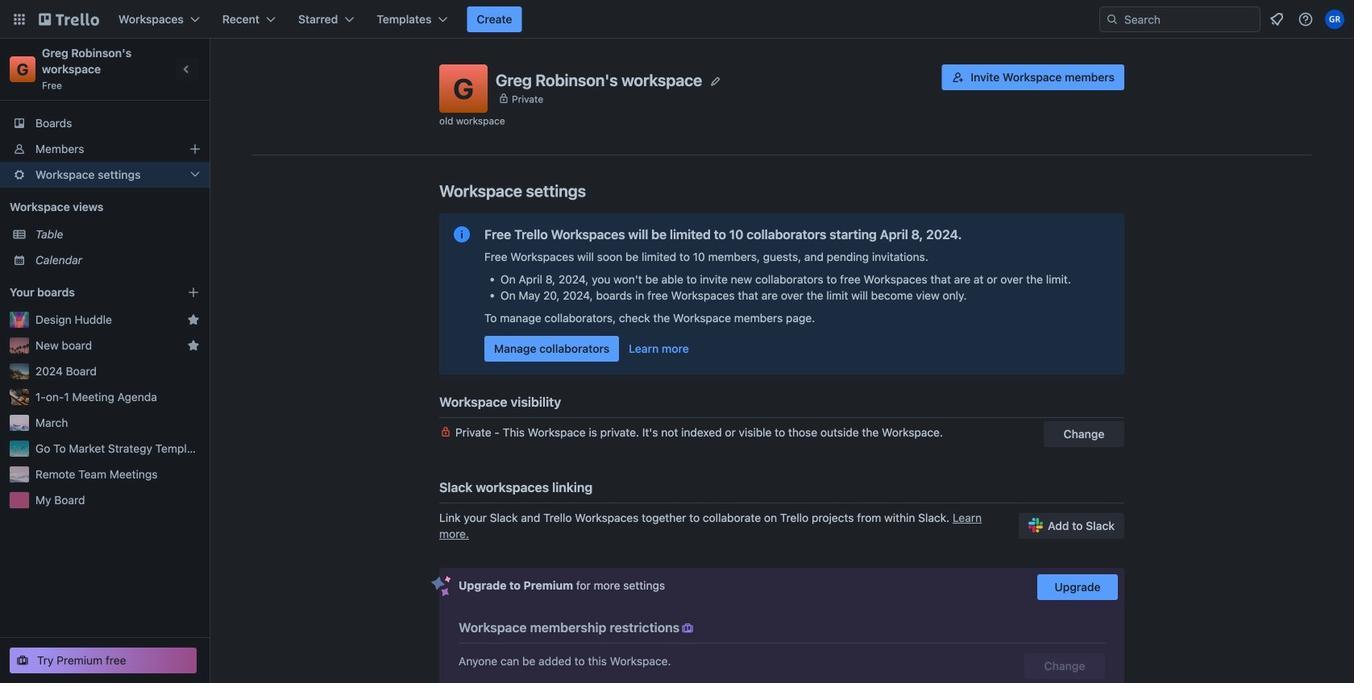 Task type: locate. For each thing, give the bounding box(es) containing it.
sparkle image
[[431, 576, 452, 597]]

starred icon image
[[187, 314, 200, 327], [187, 339, 200, 352]]

open information menu image
[[1298, 11, 1314, 27]]

back to home image
[[39, 6, 99, 32]]

sm image
[[680, 621, 696, 637]]

1 vertical spatial starred icon image
[[187, 339, 200, 352]]

your boards with 8 items element
[[10, 283, 163, 302]]

0 vertical spatial starred icon image
[[187, 314, 200, 327]]

search image
[[1106, 13, 1119, 26]]

primary element
[[0, 0, 1355, 39]]



Task type: vqa. For each thing, say whether or not it's contained in the screenshot.
2nd "Starred Icon" from the top
yes



Task type: describe. For each thing, give the bounding box(es) containing it.
1 starred icon image from the top
[[187, 314, 200, 327]]

2 starred icon image from the top
[[187, 339, 200, 352]]

add board image
[[187, 286, 200, 299]]

greg robinson (gregrobinson96) image
[[1326, 10, 1345, 29]]

0 notifications image
[[1267, 10, 1287, 29]]

Search field
[[1119, 8, 1260, 31]]

workspace navigation collapse icon image
[[176, 58, 198, 81]]



